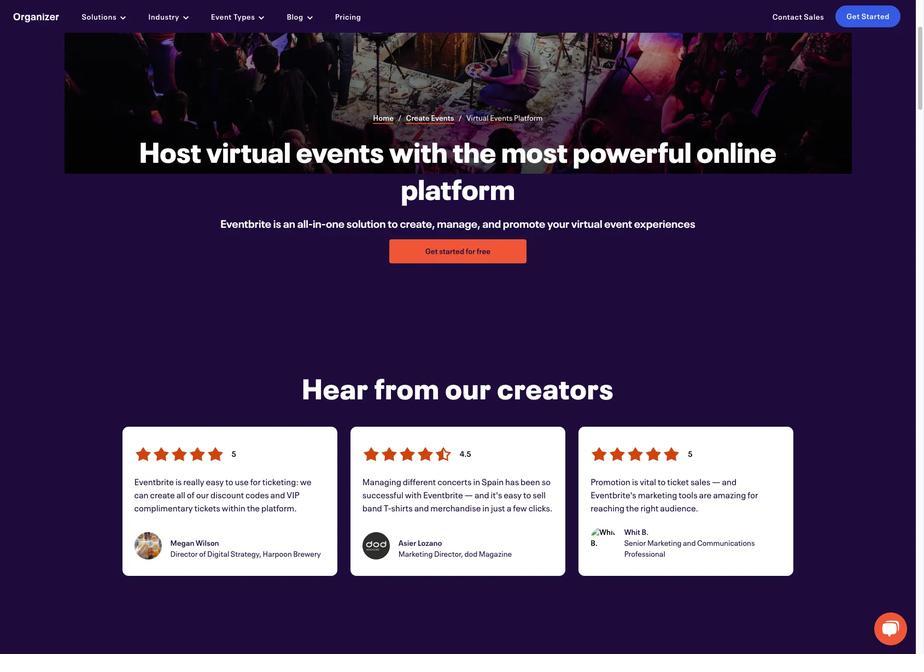 Task type: describe. For each thing, give the bounding box(es) containing it.
lozano
[[418, 538, 442, 548]]

marketing inside asier lozano marketing director, dod magazine
[[399, 549, 433, 559]]

4.5
[[460, 449, 471, 459]]

magazine
[[479, 549, 512, 559]]

megan
[[170, 538, 194, 548]]

platform.
[[261, 502, 297, 514]]

promotion is vital to ticket sales — and eventbrite's marketing tools are amazing for reaching the right audience.
[[591, 476, 758, 514]]

pricing link
[[331, 5, 365, 27]]

hear
[[302, 370, 369, 408]]

reaching
[[591, 502, 625, 514]]

promote
[[503, 217, 546, 231]]

director,
[[434, 549, 463, 559]]

create events link
[[406, 113, 454, 124]]

create
[[406, 113, 430, 123]]

eventbrite's
[[591, 489, 637, 501]]

shirts
[[391, 502, 413, 514]]

of inside megan wilson director of digital strategy, harpoon brewery
[[199, 549, 206, 559]]

complimentary
[[134, 502, 193, 514]]

host virtual events with the most powerful online platform
[[139, 134, 777, 208]]

brewery
[[293, 549, 321, 559]]

get started for free button
[[389, 240, 527, 264]]

blog
[[287, 11, 303, 22]]

an
[[283, 217, 295, 231]]

creators
[[497, 370, 614, 408]]

whit
[[624, 527, 641, 537]]

and up "free" in the top right of the page
[[483, 217, 501, 231]]

are
[[699, 489, 712, 501]]

concerts
[[438, 476, 472, 488]]

0 vertical spatial in
[[473, 476, 480, 488]]

sell
[[533, 489, 546, 501]]

right
[[641, 502, 659, 514]]

eventbrite is really easy to use for ticketing: we can create all of our discount codes and vip complimentary tickets within the platform.
[[134, 476, 311, 514]]

band
[[363, 502, 382, 514]]

asier
[[399, 538, 416, 548]]

sales
[[804, 11, 824, 22]]

5 for sales
[[688, 449, 693, 459]]

tickets
[[194, 502, 220, 514]]

powerful
[[573, 134, 692, 171]]

t-
[[384, 502, 391, 514]]

spain
[[482, 476, 504, 488]]

to inside managing different concerts in spain has been so successful with eventbrite — and it's easy to sell band t-shirts and merchandise in just a few clicks.
[[523, 489, 531, 501]]

a
[[507, 502, 512, 514]]

just
[[491, 502, 505, 514]]

event
[[211, 11, 232, 22]]

marketing inside whit b. senior marketing and communications professional
[[648, 538, 682, 548]]

and inside promotion is vital to ticket sales — and eventbrite's marketing tools are amazing for reaching the right audience.
[[722, 476, 737, 488]]

create,
[[400, 217, 435, 231]]

managing
[[363, 476, 401, 488]]

one
[[326, 217, 345, 231]]

virtual inside "host virtual events with the most powerful online platform"
[[206, 134, 291, 171]]

contact
[[773, 11, 803, 22]]

get started link
[[836, 5, 901, 27]]

really
[[183, 476, 204, 488]]

b.
[[642, 527, 649, 537]]

the inside eventbrite is really easy to use for ticketing: we can create all of our discount codes and vip complimentary tickets within the platform.
[[247, 502, 260, 514]]

clicks.
[[529, 502, 553, 514]]

your
[[548, 217, 570, 231]]

digital
[[207, 549, 229, 559]]

platform
[[401, 171, 515, 208]]

for inside eventbrite is really easy to use for ticketing: we can create all of our discount codes and vip complimentary tickets within the platform.
[[250, 476, 261, 488]]

asier lozano marketing director, dod magazine
[[399, 538, 512, 559]]

solution
[[347, 217, 386, 231]]

ticketing:
[[262, 476, 299, 488]]

of inside eventbrite is really easy to use for ticketing: we can create all of our discount codes and vip complimentary tickets within the platform.
[[187, 489, 195, 501]]

get started for free link
[[389, 240, 527, 264]]

to inside eventbrite is really easy to use for ticketing: we can create all of our discount codes and vip complimentary tickets within the platform.
[[226, 476, 233, 488]]

— inside managing different concerts in spain has been so successful with eventbrite — and it's easy to sell band t-shirts and merchandise in just a few clicks.
[[465, 489, 473, 501]]

amazing
[[713, 489, 746, 501]]

create
[[150, 489, 175, 501]]

and inside whit b. senior marketing and communications professional
[[683, 538, 696, 548]]

from
[[374, 370, 440, 408]]

the inside "host virtual events with the most powerful online platform"
[[453, 134, 496, 171]]

industry
[[148, 11, 179, 22]]

host
[[139, 134, 201, 171]]

1 horizontal spatial our
[[445, 370, 492, 408]]

the inside promotion is vital to ticket sales — and eventbrite's marketing tools are amazing for reaching the right audience.
[[626, 502, 639, 514]]

get started for free
[[425, 246, 491, 257]]

home link
[[373, 113, 394, 124]]

wilson
[[196, 538, 219, 548]]

vip
[[287, 489, 300, 501]]



Task type: vqa. For each thing, say whether or not it's contained in the screenshot.
'The' associated with Brooklyn
no



Task type: locate. For each thing, give the bounding box(es) containing it.
in-
[[313, 217, 326, 231]]

2 / from the left
[[459, 113, 462, 123]]

1 horizontal spatial marketing
[[648, 538, 682, 548]]

0 horizontal spatial —
[[465, 489, 473, 501]]

marketing
[[648, 538, 682, 548], [399, 549, 433, 559]]

chat widget region
[[861, 602, 916, 655]]

in
[[473, 476, 480, 488], [483, 502, 490, 514]]

communications
[[697, 538, 755, 548]]

the left right
[[626, 502, 639, 514]]

secondary organizer element
[[0, 0, 916, 33]]

get
[[847, 11, 860, 21]]

0 vertical spatial started
[[862, 11, 890, 21]]

marketing
[[638, 489, 677, 501]]

is up all on the bottom of page
[[176, 476, 182, 488]]

1 vertical spatial marketing
[[399, 549, 433, 559]]

promotion
[[591, 476, 631, 488]]

0 vertical spatial —
[[712, 476, 721, 488]]

1 horizontal spatial the
[[453, 134, 496, 171]]

— inside promotion is vital to ticket sales — and eventbrite's marketing tools are amazing for reaching the right audience.
[[712, 476, 721, 488]]

0 horizontal spatial eventbrite
[[134, 476, 174, 488]]

use
[[235, 476, 249, 488]]

is inside promotion is vital to ticket sales — and eventbrite's marketing tools are amazing for reaching the right audience.
[[632, 476, 638, 488]]

0 horizontal spatial events
[[431, 113, 454, 123]]

0 horizontal spatial in
[[473, 476, 480, 488]]

1 horizontal spatial for
[[466, 246, 475, 257]]

1 horizontal spatial is
[[273, 217, 281, 231]]

contact sales link
[[769, 5, 828, 27]]

events right 'virtual'
[[490, 113, 513, 123]]

been
[[521, 476, 540, 488]]

get
[[425, 246, 438, 257]]

2 horizontal spatial eventbrite
[[423, 489, 463, 501]]

2 vertical spatial eventbrite
[[423, 489, 463, 501]]

marketing down asier
[[399, 549, 433, 559]]

strategy,
[[231, 549, 261, 559]]

merchandise
[[431, 502, 481, 514]]

eventbrite is an all-in-one solution to create, manage, and promote your virtual event experiences
[[221, 217, 696, 231]]

all-
[[297, 217, 313, 231]]

so
[[542, 476, 551, 488]]

eventbrite for eventbrite is really easy to use for ticketing: we can create all of our discount codes and vip complimentary tickets within the platform.
[[134, 476, 174, 488]]

1 horizontal spatial —
[[712, 476, 721, 488]]

easy down has
[[504, 489, 522, 501]]

types
[[234, 11, 255, 22]]

is for really
[[176, 476, 182, 488]]

dod
[[465, 549, 478, 559]]

started inside secondary organizer element
[[862, 11, 890, 21]]

get started
[[847, 11, 890, 21]]

2 horizontal spatial the
[[626, 502, 639, 514]]

our
[[445, 370, 492, 408], [196, 489, 209, 501]]

to left sell
[[523, 489, 531, 501]]

experiences
[[634, 217, 696, 231]]

eventbrite left an
[[221, 217, 271, 231]]

1 vertical spatial with
[[405, 489, 422, 501]]

2 5 from the left
[[688, 449, 693, 459]]

0 vertical spatial with
[[389, 134, 448, 171]]

5 up the sales
[[688, 449, 693, 459]]

and left it's
[[475, 489, 489, 501]]

different
[[403, 476, 436, 488]]

with down create
[[389, 134, 448, 171]]

can
[[134, 489, 149, 501]]

event types
[[211, 11, 255, 22]]

managing different concerts in spain has been so successful with eventbrite — and it's easy to sell band t-shirts and merchandise in just a few clicks.
[[363, 476, 553, 514]]

online
[[697, 134, 777, 171]]

to inside promotion is vital to ticket sales — and eventbrite's marketing tools are amazing for reaching the right audience.
[[658, 476, 666, 488]]

manage,
[[437, 217, 481, 231]]

harpoon brewery image
[[134, 532, 162, 560]]

professional
[[624, 549, 666, 559]]

0 horizontal spatial easy
[[206, 476, 224, 488]]

1 horizontal spatial eventbrite
[[221, 217, 271, 231]]

home
[[373, 113, 394, 123]]

in left 'just'
[[483, 502, 490, 514]]

0 horizontal spatial of
[[187, 489, 195, 501]]

with inside managing different concerts in spain has been so successful with eventbrite — and it's easy to sell band t-shirts and merchandise in just a few clicks.
[[405, 489, 422, 501]]

event
[[605, 217, 632, 231]]

1 vertical spatial easy
[[504, 489, 522, 501]]

few
[[513, 502, 527, 514]]

solutions
[[82, 11, 117, 22]]

1 / from the left
[[398, 113, 402, 123]]

2 horizontal spatial for
[[748, 489, 758, 501]]

0 vertical spatial of
[[187, 489, 195, 501]]

dod magazine image
[[363, 532, 390, 560]]

whit b. image
[[591, 527, 616, 554]]

audience.
[[660, 502, 698, 514]]

and up platform.
[[271, 489, 285, 501]]

tools
[[679, 489, 698, 501]]

0 horizontal spatial for
[[250, 476, 261, 488]]

0 horizontal spatial virtual
[[206, 134, 291, 171]]

0 vertical spatial virtual
[[206, 134, 291, 171]]

platform
[[514, 113, 543, 123]]

successful
[[363, 489, 404, 501]]

0 horizontal spatial the
[[247, 502, 260, 514]]

/
[[398, 113, 402, 123], [459, 113, 462, 123]]

— up merchandise
[[465, 489, 473, 501]]

0 vertical spatial eventbrite
[[221, 217, 271, 231]]

of down the wilson
[[199, 549, 206, 559]]

the
[[453, 134, 496, 171], [247, 502, 260, 514], [626, 502, 639, 514]]

1 horizontal spatial virtual
[[571, 217, 603, 231]]

— right the sales
[[712, 476, 721, 488]]

1 vertical spatial —
[[465, 489, 473, 501]]

with down different
[[405, 489, 422, 501]]

is inside eventbrite is really easy to use for ticketing: we can create all of our discount codes and vip complimentary tickets within the platform.
[[176, 476, 182, 488]]

vital
[[640, 476, 656, 488]]

marketing down b.
[[648, 538, 682, 548]]

5 for use
[[232, 449, 236, 459]]

0 horizontal spatial /
[[398, 113, 402, 123]]

/ right home
[[398, 113, 402, 123]]

1 horizontal spatial easy
[[504, 489, 522, 501]]

started for get
[[862, 11, 890, 21]]

with inside "host virtual events with the most powerful online platform"
[[389, 134, 448, 171]]

0 horizontal spatial marketing
[[399, 549, 433, 559]]

1 vertical spatial eventbrite
[[134, 476, 174, 488]]

eventbrite for eventbrite is an all-in-one solution to create, manage, and promote your virtual event experiences
[[221, 217, 271, 231]]

and up 'amazing'
[[722, 476, 737, 488]]

home / create events / virtual events platform
[[373, 113, 543, 123]]

5 up the use
[[232, 449, 236, 459]]

ticket
[[667, 476, 689, 488]]

codes
[[246, 489, 269, 501]]

whit b. senior marketing and communications professional
[[624, 527, 755, 559]]

and right shirts
[[414, 502, 429, 514]]

megan wilson director of digital strategy, harpoon brewery
[[170, 538, 321, 559]]

easy up discount
[[206, 476, 224, 488]]

1 vertical spatial of
[[199, 549, 206, 559]]

1 vertical spatial in
[[483, 502, 490, 514]]

—
[[712, 476, 721, 488], [465, 489, 473, 501]]

is
[[273, 217, 281, 231], [176, 476, 182, 488], [632, 476, 638, 488]]

1 horizontal spatial /
[[459, 113, 462, 123]]

eventbrite down concerts on the bottom of the page
[[423, 489, 463, 501]]

1 horizontal spatial 5
[[688, 449, 693, 459]]

contact sales
[[773, 11, 824, 22]]

/ left 'virtual'
[[459, 113, 462, 123]]

easy inside managing different concerts in spain has been so successful with eventbrite — and it's easy to sell band t-shirts and merchandise in just a few clicks.
[[504, 489, 522, 501]]

harpoon
[[263, 549, 292, 559]]

0 vertical spatial easy
[[206, 476, 224, 488]]

for right 'amazing'
[[748, 489, 758, 501]]

all
[[176, 489, 185, 501]]

0 vertical spatial marketing
[[648, 538, 682, 548]]

events
[[296, 134, 384, 171]]

1 vertical spatial for
[[250, 476, 261, 488]]

senior
[[624, 538, 646, 548]]

is for vital
[[632, 476, 638, 488]]

to left the use
[[226, 476, 233, 488]]

and down audience.
[[683, 538, 696, 548]]

started inside button
[[439, 246, 464, 257]]

for inside promotion is vital to ticket sales — and eventbrite's marketing tools are amazing for reaching the right audience.
[[748, 489, 758, 501]]

0 horizontal spatial our
[[196, 489, 209, 501]]

0 horizontal spatial started
[[439, 246, 464, 257]]

our inside eventbrite is really easy to use for ticketing: we can create all of our discount codes and vip complimentary tickets within the platform.
[[196, 489, 209, 501]]

1 vertical spatial started
[[439, 246, 464, 257]]

for left "free" in the top right of the page
[[466, 246, 475, 257]]

to left create,
[[388, 217, 398, 231]]

eventbrite inside managing different concerts in spain has been so successful with eventbrite — and it's easy to sell band t-shirts and merchandise in just a few clicks.
[[423, 489, 463, 501]]

2 horizontal spatial is
[[632, 476, 638, 488]]

1 events from the left
[[431, 113, 454, 123]]

to right vital
[[658, 476, 666, 488]]

virtual
[[467, 113, 489, 123]]

for inside button
[[466, 246, 475, 257]]

and inside eventbrite is really easy to use for ticketing: we can create all of our discount codes and vip complimentary tickets within the platform.
[[271, 489, 285, 501]]

1 vertical spatial our
[[196, 489, 209, 501]]

pricing
[[335, 11, 361, 22]]

the down codes
[[247, 502, 260, 514]]

most
[[501, 134, 568, 171]]

to
[[388, 217, 398, 231], [226, 476, 233, 488], [658, 476, 666, 488], [523, 489, 531, 501]]

is left an
[[273, 217, 281, 231]]

within
[[222, 502, 245, 514]]

is left vital
[[632, 476, 638, 488]]

0 vertical spatial for
[[466, 246, 475, 257]]

and
[[483, 217, 501, 231], [722, 476, 737, 488], [271, 489, 285, 501], [475, 489, 489, 501], [414, 502, 429, 514], [683, 538, 696, 548]]

free
[[477, 246, 491, 257]]

2 vertical spatial for
[[748, 489, 758, 501]]

for up codes
[[250, 476, 261, 488]]

5
[[232, 449, 236, 459], [688, 449, 693, 459]]

discount
[[211, 489, 244, 501]]

2 events from the left
[[490, 113, 513, 123]]

events
[[431, 113, 454, 123], [490, 113, 513, 123]]

eventbrite inside eventbrite is really easy to use for ticketing: we can create all of our discount codes and vip complimentary tickets within the platform.
[[134, 476, 174, 488]]

director
[[170, 549, 198, 559]]

we
[[300, 476, 311, 488]]

it's
[[491, 489, 502, 501]]

hear from our creators
[[302, 370, 614, 408]]

is for an
[[273, 217, 281, 231]]

1 horizontal spatial in
[[483, 502, 490, 514]]

sales
[[691, 476, 711, 488]]

1 vertical spatial virtual
[[571, 217, 603, 231]]

organizer
[[13, 10, 59, 23]]

in left spain
[[473, 476, 480, 488]]

events right create
[[431, 113, 454, 123]]

eventbrite up "create"
[[134, 476, 174, 488]]

started for get
[[439, 246, 464, 257]]

the down 'virtual'
[[453, 134, 496, 171]]

has
[[505, 476, 519, 488]]

easy inside eventbrite is really easy to use for ticketing: we can create all of our discount codes and vip complimentary tickets within the platform.
[[206, 476, 224, 488]]

of right all on the bottom of page
[[187, 489, 195, 501]]

1 5 from the left
[[232, 449, 236, 459]]

for
[[466, 246, 475, 257], [250, 476, 261, 488], [748, 489, 758, 501]]

0 vertical spatial our
[[445, 370, 492, 408]]

1 horizontal spatial started
[[862, 11, 890, 21]]

1 horizontal spatial events
[[490, 113, 513, 123]]

0 horizontal spatial 5
[[232, 449, 236, 459]]

1 horizontal spatial of
[[199, 549, 206, 559]]

0 horizontal spatial is
[[176, 476, 182, 488]]



